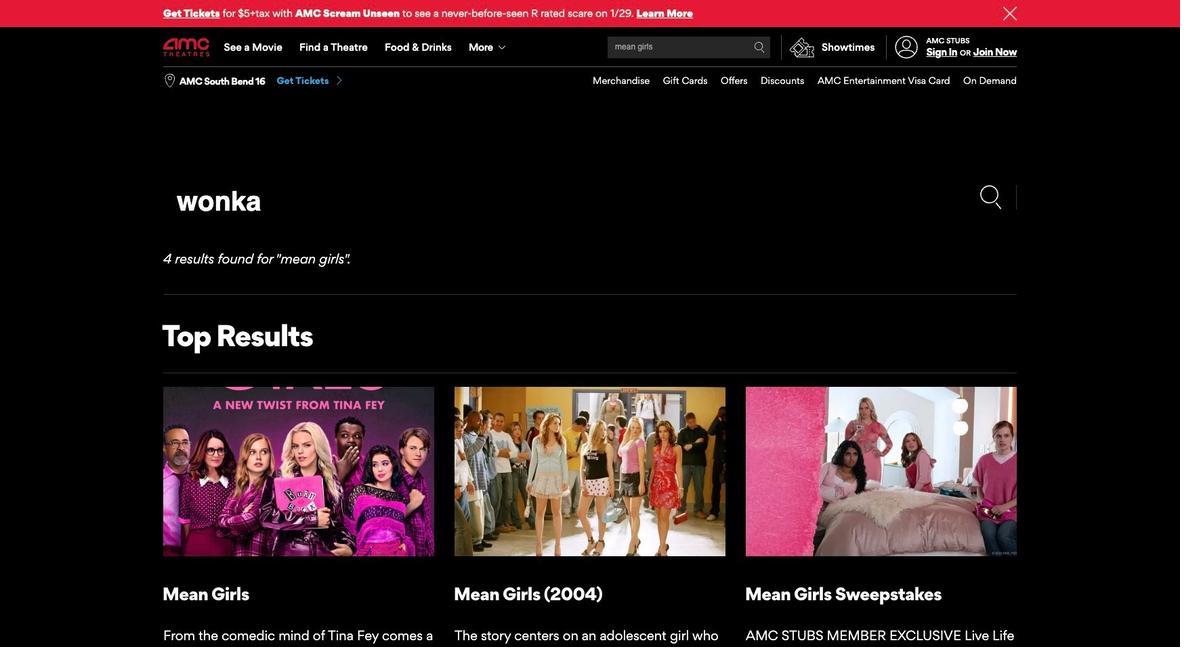 Task type: describe. For each thing, give the bounding box(es) containing it.
6 menu item from the left
[[950, 67, 1017, 95]]

1 menu item from the left
[[580, 67, 650, 95]]

cookie consent banner dialog
[[0, 611, 1180, 647]]

2 menu item from the left
[[650, 67, 708, 95]]

showtimes image
[[782, 35, 822, 60]]

1 vertical spatial menu
[[580, 67, 1017, 95]]

4 menu item from the left
[[748, 67, 805, 95]]



Task type: locate. For each thing, give the bounding box(es) containing it.
1 horizontal spatial submit search icon image
[[979, 185, 1003, 209]]

0 vertical spatial menu
[[163, 28, 1017, 66]]

amc logo image
[[163, 38, 211, 57], [163, 38, 211, 57]]

menu item
[[580, 67, 650, 95], [650, 67, 708, 95], [708, 67, 748, 95], [748, 67, 805, 95], [805, 67, 950, 95], [950, 67, 1017, 95]]

0 vertical spatial submit search icon image
[[754, 42, 765, 53]]

1 vertical spatial search the amc website text field
[[163, 185, 979, 219]]

mean girls sweepstakes image
[[746, 387, 1017, 556]]

5 menu item from the left
[[805, 67, 950, 95]]

submit search icon image
[[754, 42, 765, 53], [979, 185, 1003, 209]]

3 menu item from the left
[[708, 67, 748, 95]]

search the amc website text field for 'submit search icon' to the bottom
[[163, 185, 979, 219]]

menu
[[163, 28, 1017, 66], [580, 67, 1017, 95]]

mean girls image
[[163, 387, 434, 556]]

1 vertical spatial submit search icon image
[[979, 185, 1003, 209]]

sign in or join amc stubs element
[[886, 28, 1017, 66]]

search the amc website text field for the left 'submit search icon'
[[613, 42, 754, 53]]

mean girls (2004) image
[[455, 387, 726, 556]]

search the AMC website text field
[[613, 42, 754, 53], [163, 185, 979, 219]]

user profile image
[[888, 36, 926, 59]]

0 horizontal spatial submit search icon image
[[754, 42, 765, 53]]

search the amc website text field inside menu
[[613, 42, 754, 53]]

0 vertical spatial search the amc website text field
[[613, 42, 754, 53]]



Task type: vqa. For each thing, say whether or not it's contained in the screenshot.
Search The Amc Website TEXT BOX associated with 'SUBMIT SEARCH ICON' within menu
yes



